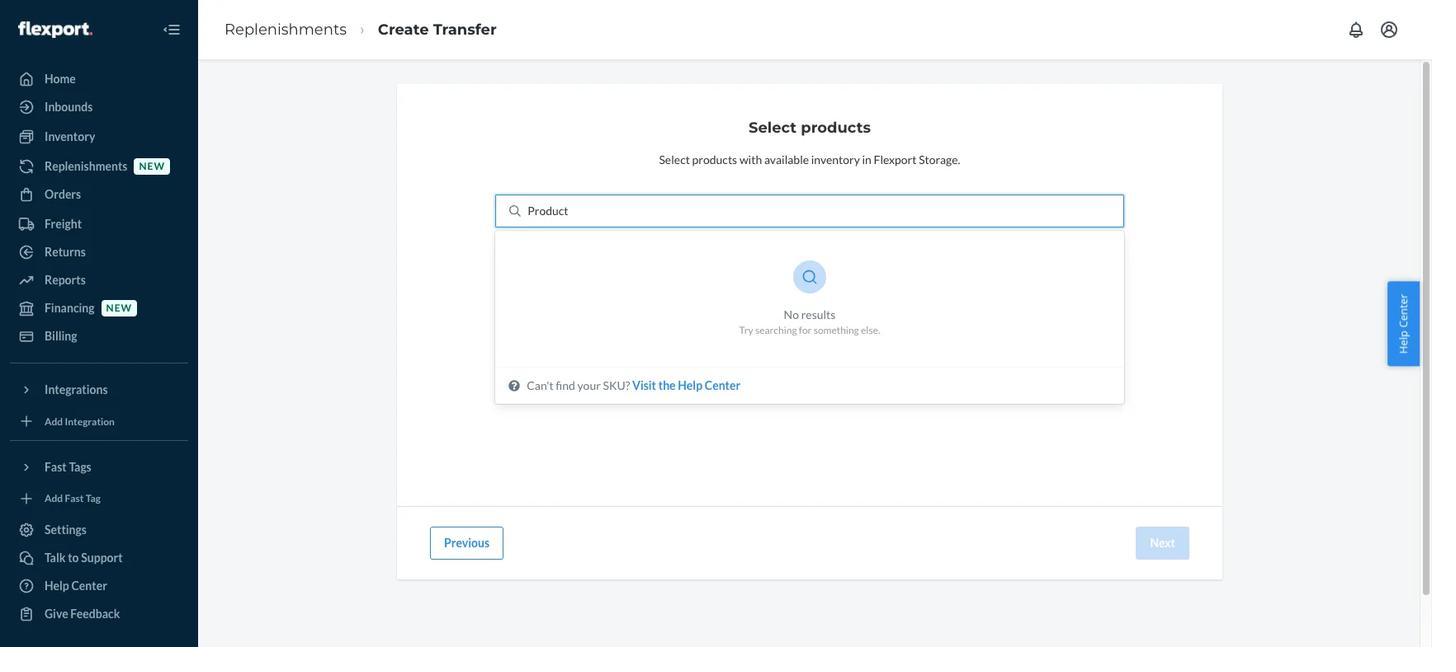 Task type: vqa. For each thing, say whether or not it's contained in the screenshot.
Add Fast Tag link
yes



Task type: describe. For each thing, give the bounding box(es) containing it.
home link
[[10, 66, 188, 92]]

orders
[[45, 187, 81, 201]]

give feedback
[[45, 607, 120, 622]]

fast inside 'link'
[[65, 493, 84, 505]]

can't
[[527, 379, 554, 393]]

fast tags button
[[10, 454, 188, 481]]

talk to support button
[[10, 546, 188, 572]]

help inside "button"
[[1396, 331, 1411, 354]]

tags
[[69, 460, 91, 474]]

home
[[45, 72, 76, 86]]

1 horizontal spatial help
[[678, 379, 702, 393]]

add for add fast tag
[[45, 493, 63, 505]]

your
[[577, 379, 601, 393]]

center inside "button"
[[1396, 294, 1411, 328]]

open account menu image
[[1379, 20, 1399, 40]]

products for select products with available inventory in flexport storage.
[[692, 153, 737, 167]]

help inside "link"
[[45, 579, 69, 593]]

add fast tag link
[[10, 487, 188, 511]]

no results try searching for something else.
[[739, 308, 880, 337]]

flexport
[[874, 153, 917, 167]]

select for select products with available inventory in flexport storage.
[[659, 153, 690, 167]]

1 vertical spatial replenishments
[[45, 159, 127, 173]]

billing
[[45, 329, 77, 343]]

something
[[814, 324, 859, 337]]

inventory
[[811, 153, 860, 167]]

to
[[68, 551, 79, 565]]

flexport logo image
[[18, 21, 92, 38]]

create transfer
[[378, 20, 497, 38]]

support
[[81, 551, 123, 565]]

billing link
[[10, 324, 188, 350]]

returns link
[[10, 239, 188, 266]]

fast tags
[[45, 460, 91, 474]]

help center inside "link"
[[45, 579, 107, 593]]

transfer
[[433, 20, 497, 38]]

new for replenishments
[[139, 160, 165, 173]]

reports
[[45, 273, 86, 287]]

orders link
[[10, 182, 188, 208]]

question circle image
[[509, 381, 520, 392]]

talk
[[45, 551, 66, 565]]

can't find your sku? visit the help center
[[527, 379, 741, 393]]

add fast tag
[[45, 493, 101, 505]]

for
[[799, 324, 812, 337]]

select products with available inventory in flexport storage.
[[659, 153, 960, 167]]

fast inside dropdown button
[[45, 460, 67, 474]]

1 vertical spatial center
[[705, 379, 741, 393]]

no
[[784, 308, 799, 322]]

inventory link
[[10, 124, 188, 150]]

close navigation image
[[162, 20, 182, 40]]

visit
[[632, 379, 656, 393]]

add integration
[[45, 416, 115, 428]]

select products
[[749, 119, 871, 137]]

reports link
[[10, 267, 188, 294]]



Task type: locate. For each thing, give the bounding box(es) containing it.
try
[[739, 324, 753, 337]]

2 add from the top
[[45, 493, 63, 505]]

1 horizontal spatial replenishments
[[224, 20, 347, 38]]

add integration link
[[10, 410, 188, 434]]

replenishments
[[224, 20, 347, 38], [45, 159, 127, 173]]

select left with
[[659, 153, 690, 167]]

0 horizontal spatial help
[[45, 579, 69, 593]]

None text field
[[528, 203, 570, 220]]

inventory
[[45, 130, 95, 144]]

2 vertical spatial help
[[45, 579, 69, 593]]

1 vertical spatial help
[[678, 379, 702, 393]]

0 vertical spatial add
[[45, 416, 63, 428]]

0 vertical spatial help
[[1396, 331, 1411, 354]]

in
[[862, 153, 872, 167]]

2 vertical spatial center
[[71, 579, 107, 593]]

help center link
[[10, 574, 188, 600]]

1 horizontal spatial products
[[801, 119, 871, 137]]

1 horizontal spatial center
[[705, 379, 741, 393]]

1 vertical spatial fast
[[65, 493, 84, 505]]

1 add from the top
[[45, 416, 63, 428]]

add up settings
[[45, 493, 63, 505]]

1 vertical spatial products
[[692, 153, 737, 167]]

previous
[[444, 536, 489, 551]]

center inside "link"
[[71, 579, 107, 593]]

center
[[1396, 294, 1411, 328], [705, 379, 741, 393], [71, 579, 107, 593]]

0 vertical spatial replenishments
[[224, 20, 347, 38]]

integration
[[65, 416, 115, 428]]

1 horizontal spatial new
[[139, 160, 165, 173]]

search image
[[509, 206, 521, 217]]

help center
[[1396, 294, 1411, 354], [45, 579, 107, 593]]

0 horizontal spatial select
[[659, 153, 690, 167]]

the
[[658, 379, 676, 393]]

talk to support
[[45, 551, 123, 565]]

add
[[45, 416, 63, 428], [45, 493, 63, 505]]

searching
[[755, 324, 797, 337]]

tag
[[86, 493, 101, 505]]

1 vertical spatial new
[[106, 302, 132, 315]]

available
[[764, 153, 809, 167]]

settings
[[45, 523, 87, 537]]

inbounds link
[[10, 94, 188, 121]]

feedback
[[70, 607, 120, 622]]

0 vertical spatial select
[[749, 119, 797, 137]]

else.
[[861, 324, 880, 337]]

integrations
[[45, 383, 108, 397]]

with
[[739, 153, 762, 167]]

products
[[801, 119, 871, 137], [692, 153, 737, 167]]

next
[[1150, 536, 1175, 551]]

financing
[[45, 301, 95, 315]]

2 horizontal spatial help
[[1396, 331, 1411, 354]]

settings link
[[10, 518, 188, 544]]

fast
[[45, 460, 67, 474], [65, 493, 84, 505]]

fast left tag on the left bottom
[[65, 493, 84, 505]]

0 vertical spatial fast
[[45, 460, 67, 474]]

add inside 'link'
[[45, 493, 63, 505]]

results
[[801, 308, 836, 322]]

0 vertical spatial center
[[1396, 294, 1411, 328]]

new
[[139, 160, 165, 173], [106, 302, 132, 315]]

freight
[[45, 217, 82, 231]]

new down the reports link
[[106, 302, 132, 315]]

select for select products
[[749, 119, 797, 137]]

products up the inventory in the right top of the page
[[801, 119, 871, 137]]

new for financing
[[106, 302, 132, 315]]

help center button
[[1388, 282, 1420, 366]]

0 horizontal spatial help center
[[45, 579, 107, 593]]

1 horizontal spatial select
[[749, 119, 797, 137]]

1 vertical spatial add
[[45, 493, 63, 505]]

products for select products
[[801, 119, 871, 137]]

find
[[556, 379, 575, 393]]

returns
[[45, 245, 86, 259]]

1 horizontal spatial help center
[[1396, 294, 1411, 354]]

open notifications image
[[1346, 20, 1366, 40]]

create transfer link
[[378, 20, 497, 38]]

visit the help center button
[[632, 378, 741, 395]]

help
[[1396, 331, 1411, 354], [678, 379, 702, 393], [45, 579, 69, 593]]

give feedback button
[[10, 602, 188, 628]]

0 horizontal spatial products
[[692, 153, 737, 167]]

0 vertical spatial products
[[801, 119, 871, 137]]

select up available in the top of the page
[[749, 119, 797, 137]]

0 vertical spatial help center
[[1396, 294, 1411, 354]]

2 horizontal spatial center
[[1396, 294, 1411, 328]]

integrations button
[[10, 377, 188, 404]]

create
[[378, 20, 429, 38]]

0 horizontal spatial new
[[106, 302, 132, 315]]

fast left tags
[[45, 460, 67, 474]]

replenishments link
[[224, 20, 347, 38]]

storage.
[[919, 153, 960, 167]]

new up orders link on the left top of page
[[139, 160, 165, 173]]

select
[[749, 119, 797, 137], [659, 153, 690, 167]]

0 vertical spatial new
[[139, 160, 165, 173]]

products left with
[[692, 153, 737, 167]]

next button
[[1136, 527, 1189, 560]]

add left integration on the bottom of page
[[45, 416, 63, 428]]

breadcrumbs navigation
[[211, 5, 510, 54]]

add for add integration
[[45, 416, 63, 428]]

0 horizontal spatial replenishments
[[45, 159, 127, 173]]

freight link
[[10, 211, 188, 238]]

sku?
[[603, 379, 630, 393]]

help center inside "button"
[[1396, 294, 1411, 354]]

0 horizontal spatial center
[[71, 579, 107, 593]]

1 vertical spatial help center
[[45, 579, 107, 593]]

inbounds
[[45, 100, 93, 114]]

give
[[45, 607, 68, 622]]

replenishments inside breadcrumbs 'navigation'
[[224, 20, 347, 38]]

previous button
[[430, 527, 503, 560]]

1 vertical spatial select
[[659, 153, 690, 167]]



